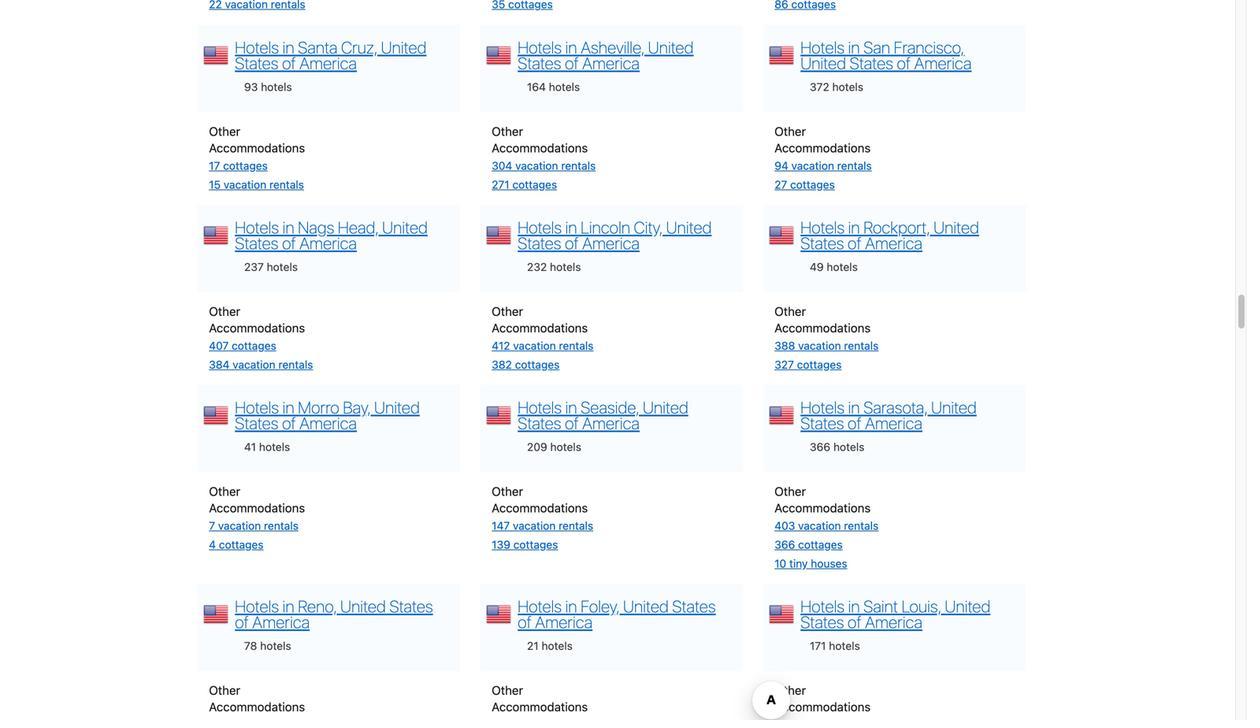 Task type: vqa. For each thing, say whether or not it's contained in the screenshot.
Flights
no



Task type: locate. For each thing, give the bounding box(es) containing it.
other accommodations 94 vacation rentals 27 cottages
[[775, 124, 872, 191]]

hotels down 327 cottages link
[[801, 398, 845, 417]]

in left asheville,
[[566, 37, 577, 57]]

rentals for hotels in asheville, united states of america
[[561, 159, 596, 172]]

cottages for hotels in rockport, united states of america
[[797, 358, 842, 371]]

accommodations up "388 vacation rentals" link at right
[[775, 321, 871, 335]]

rentals up the 382 cottages 'link'
[[559, 339, 594, 352]]

in left rockport,
[[848, 218, 860, 237]]

412
[[492, 339, 510, 352]]

of inside hotels in seaside, united states of america 209 hotels
[[565, 414, 579, 433]]

united right reno,
[[340, 597, 386, 616]]

hotels in sarasota, united states of america link
[[801, 398, 977, 433]]

hotels inside hotels in sarasota, united states of america 366 hotels
[[801, 398, 845, 417]]

united inside hotels in reno, united states of america 78 hotels
[[340, 597, 386, 616]]

of left nags
[[282, 233, 296, 253]]

vacation
[[516, 159, 558, 172], [792, 159, 835, 172], [224, 178, 267, 191], [513, 339, 556, 352], [799, 339, 841, 352], [233, 358, 276, 371], [218, 520, 261, 533], [513, 520, 556, 533], [798, 520, 841, 533]]

382
[[492, 358, 512, 371]]

other for hotels in asheville, united states of america
[[492, 124, 523, 138]]

304
[[492, 159, 513, 172]]

accommodations inside other accommodations 412 vacation rentals 382 cottages
[[492, 321, 588, 335]]

rentals inside other accommodations 388 vacation rentals 327 cottages
[[844, 339, 879, 352]]

louis,
[[902, 597, 942, 616]]

cottages for hotels in san francisco, united states of america
[[791, 178, 835, 191]]

united
[[381, 37, 427, 57], [648, 37, 694, 57], [801, 53, 846, 73], [382, 218, 428, 237], [666, 218, 712, 237], [934, 218, 980, 237], [374, 398, 420, 417], [643, 398, 689, 417], [932, 398, 977, 417], [340, 597, 386, 616], [623, 597, 669, 616], [945, 597, 991, 616]]

hotels inside hotels in san francisco, united states of america 372 hotels
[[801, 37, 845, 57]]

other for hotels in rockport, united states of america
[[775, 304, 806, 318]]

in inside hotels in san francisco, united states of america 372 hotels
[[848, 37, 860, 57]]

in left santa
[[283, 37, 294, 57]]

america inside "hotels in saint louis, united states of america 171 hotels"
[[865, 612, 923, 632]]

accommodations inside other accommodations 388 vacation rentals 327 cottages
[[775, 321, 871, 335]]

united right head,
[[382, 218, 428, 237]]

of up 78
[[235, 612, 249, 632]]

united inside "hotels in saint louis, united states of america 171 hotels"
[[945, 597, 991, 616]]

united right "foley,"
[[623, 597, 669, 616]]

271
[[492, 178, 510, 191]]

hotels in santa cruz, united states of america 93 hotels
[[235, 37, 427, 93]]

cottages down "388 vacation rentals" link at right
[[797, 358, 842, 371]]

in inside hotels in lincoln city, united states of america 232 hotels
[[566, 218, 577, 237]]

of up 21
[[518, 612, 532, 632]]

rentals right 7
[[264, 520, 299, 533]]

united right asheville,
[[648, 37, 694, 57]]

hotels up 372
[[801, 37, 845, 57]]

rentals inside "other accommodations 7 vacation rentals 4 cottages"
[[264, 520, 299, 533]]

hotels right the 171
[[829, 640, 860, 653]]

hotels up 232
[[518, 218, 562, 237]]

accommodations
[[209, 141, 305, 155], [492, 141, 588, 155], [775, 141, 871, 155], [209, 321, 305, 335], [492, 321, 588, 335], [775, 321, 871, 335], [209, 501, 305, 515], [492, 501, 588, 515], [775, 501, 871, 515], [209, 700, 305, 714], [492, 700, 588, 714], [775, 700, 871, 714]]

hotels down the hotels in sarasota, united states of america link
[[834, 441, 865, 454]]

vacation inside "other accommodations 7 vacation rentals 4 cottages"
[[218, 520, 261, 533]]

in left reno,
[[283, 597, 294, 616]]

other accommodations 17 cottages 15 vacation rentals
[[209, 124, 305, 191]]

san
[[864, 37, 891, 57]]

united inside "hotels in nags head, united states of america 237 hotels"
[[382, 218, 428, 237]]

hotels inside hotels in asheville, united states of america 164 hotels
[[518, 37, 562, 57]]

accommodations up 407 cottages link
[[209, 321, 305, 335]]

vacation up 139 cottages link
[[513, 520, 556, 533]]

other inside other accommodations 17 cottages 15 vacation rentals
[[209, 124, 240, 138]]

vacation down 407 cottages link
[[233, 358, 276, 371]]

in left morro
[[283, 398, 294, 417]]

accommodations for hotels in sarasota, united states of america
[[775, 501, 871, 515]]

cottages inside other accommodations 304 vacation rentals 271 cottages
[[513, 178, 557, 191]]

of left rockport,
[[848, 233, 862, 253]]

in for reno,
[[283, 597, 294, 616]]

accommodations down the 171
[[775, 700, 871, 714]]

171
[[810, 640, 826, 653]]

america inside hotels in asheville, united states of america 164 hotels
[[582, 53, 640, 73]]

sarasota,
[[864, 398, 928, 417]]

other accommodations 147 vacation rentals 139 cottages
[[492, 484, 594, 551]]

other inside "other accommodations 7 vacation rentals 4 cottages"
[[209, 484, 240, 499]]

cottages down 94 vacation rentals link
[[791, 178, 835, 191]]

in left saint
[[848, 597, 860, 616]]

1 horizontal spatial 366
[[810, 441, 831, 454]]

0 vertical spatial 366
[[810, 441, 831, 454]]

of inside hotels in san francisco, united states of america 372 hotels
[[897, 53, 911, 73]]

bay,
[[343, 398, 371, 417]]

hotels up 21
[[518, 597, 562, 616]]

cottages inside "other accommodations 7 vacation rentals 4 cottages"
[[219, 538, 264, 551]]

hotels right 78
[[260, 640, 291, 653]]

vacation for hotels in sarasota, united states of america
[[798, 520, 841, 533]]

hotels inside "hotels in nags head, united states of america 237 hotels"
[[267, 261, 298, 274]]

united right sarasota,
[[932, 398, 977, 417]]

vacation up 271 cottages link
[[516, 159, 558, 172]]

hotels inside hotels in sarasota, united states of america 366 hotels
[[834, 441, 865, 454]]

of left morro
[[282, 414, 296, 433]]

21
[[527, 640, 539, 653]]

other inside other accommodations 94 vacation rentals 27 cottages
[[775, 124, 806, 138]]

accommodations up 403 vacation rentals link
[[775, 501, 871, 515]]

147 vacation rentals link
[[492, 520, 594, 533]]

cottages down 304 vacation rentals link
[[513, 178, 557, 191]]

vacation up 27 cottages link
[[792, 159, 835, 172]]

rentals
[[561, 159, 596, 172], [838, 159, 872, 172], [270, 178, 304, 191], [559, 339, 594, 352], [844, 339, 879, 352], [279, 358, 313, 371], [264, 520, 299, 533], [559, 520, 594, 533], [844, 520, 879, 533]]

hotels for hotels in saint louis, united states of america
[[801, 597, 845, 616]]

united right rockport,
[[934, 218, 980, 237]]

vacation inside other accommodations 147 vacation rentals 139 cottages
[[513, 520, 556, 533]]

accommodations up '147 vacation rentals' "link"
[[492, 501, 588, 515]]

388 vacation rentals link
[[775, 339, 879, 352]]

america inside hotels in san francisco, united states of america 372 hotels
[[915, 53, 972, 73]]

vacation up 327 cottages link
[[799, 339, 841, 352]]

hotels inside hotels in seaside, united states of america 209 hotels
[[518, 398, 562, 417]]

17 cottages link
[[209, 159, 268, 172]]

accommodations up 17 cottages link
[[209, 141, 305, 155]]

united up 372
[[801, 53, 846, 73]]

accommodations inside other accommodations 407 cottages 384 vacation rentals
[[209, 321, 305, 335]]

in inside hotels in morro bay, united states of america 41 hotels
[[283, 398, 294, 417]]

hotels for hotels in seaside, united states of america
[[518, 398, 562, 417]]

rentals up nags
[[270, 178, 304, 191]]

in inside hotels in seaside, united states of america 209 hotels
[[566, 398, 577, 417]]

vacation down 17 cottages link
[[224, 178, 267, 191]]

of left seaside,
[[565, 414, 579, 433]]

of left saint
[[848, 612, 862, 632]]

hotels in reno, united states of america link
[[235, 597, 433, 632]]

other accommodations down the 171
[[775, 683, 871, 714]]

hotels right 164
[[549, 80, 580, 93]]

america
[[300, 53, 357, 73], [582, 53, 640, 73], [915, 53, 972, 73], [300, 233, 357, 253], [582, 233, 640, 253], [865, 233, 923, 253], [300, 414, 357, 433], [582, 414, 640, 433], [865, 414, 923, 433], [252, 612, 310, 632], [535, 612, 593, 632], [865, 612, 923, 632]]

cottages down 412 vacation rentals link
[[515, 358, 560, 371]]

of left lincoln
[[565, 233, 579, 253]]

vacation for hotels in seaside, united states of america
[[513, 520, 556, 533]]

hotels up 164
[[518, 37, 562, 57]]

hotels up 49
[[801, 218, 845, 237]]

rentals up sarasota,
[[844, 339, 879, 352]]

vacation inside other accommodations 407 cottages 384 vacation rentals
[[233, 358, 276, 371]]

hotels in asheville, united states of america 164 hotels
[[518, 37, 694, 93]]

in inside hotels in reno, united states of america 78 hotels
[[283, 597, 294, 616]]

hotels for hotels in santa cruz, united states of america
[[235, 37, 279, 57]]

vacation inside other accommodations 403 vacation rentals 366 cottages 10 tiny houses
[[798, 520, 841, 533]]

other
[[209, 124, 240, 138], [492, 124, 523, 138], [775, 124, 806, 138], [209, 304, 240, 318], [492, 304, 523, 318], [775, 304, 806, 318], [209, 484, 240, 499], [492, 484, 523, 499], [775, 484, 806, 499], [209, 683, 240, 698], [492, 683, 523, 698], [775, 683, 806, 698]]

vacation for hotels in san francisco, united states of america
[[792, 159, 835, 172]]

hotels right 41
[[259, 441, 290, 454]]

hotels inside "hotels in rockport, united states of america 49 hotels"
[[801, 218, 845, 237]]

in inside hotels in sarasota, united states of america 366 hotels
[[848, 398, 860, 417]]

rentals inside other accommodations 407 cottages 384 vacation rentals
[[279, 358, 313, 371]]

hotels inside hotels in santa cruz, united states of america 93 hotels
[[235, 37, 279, 57]]

hotels for hotels in lincoln city, united states of america
[[518, 218, 562, 237]]

in inside hotels in asheville, united states of america 164 hotels
[[566, 37, 577, 57]]

hotels right 372
[[833, 80, 864, 93]]

hotels up the 171
[[801, 597, 845, 616]]

139 cottages link
[[492, 538, 558, 551]]

other accommodations down 21
[[492, 683, 588, 714]]

united right louis,
[[945, 597, 991, 616]]

hotels up 41
[[235, 398, 279, 417]]

1 other accommodations from the left
[[209, 683, 305, 714]]

in inside "hotels in rockport, united states of america 49 hotels"
[[848, 218, 860, 237]]

of inside hotels in sarasota, united states of america 366 hotels
[[848, 414, 862, 433]]

accommodations up 7 vacation rentals link on the bottom of the page
[[209, 501, 305, 515]]

hotels in morro bay, united states of america link
[[235, 398, 420, 433]]

other inside other accommodations 388 vacation rentals 327 cottages
[[775, 304, 806, 318]]

0 horizontal spatial 366
[[775, 538, 795, 551]]

164
[[527, 80, 546, 93]]

states inside "hotels in nags head, united states of america 237 hotels"
[[235, 233, 279, 253]]

cottages for hotels in seaside, united states of america
[[514, 538, 558, 551]]

in left sarasota,
[[848, 398, 860, 417]]

366 down 403
[[775, 538, 795, 551]]

united right seaside,
[[643, 398, 689, 417]]

america inside hotels in sarasota, united states of america 366 hotels
[[865, 414, 923, 433]]

2 horizontal spatial other accommodations
[[775, 683, 871, 714]]

in left lincoln
[[566, 218, 577, 237]]

1 vertical spatial 366
[[775, 538, 795, 551]]

hotels for hotels in san francisco, united states of america
[[801, 37, 845, 57]]

tiny
[[790, 557, 808, 570]]

united inside hotels in morro bay, united states of america 41 hotels
[[374, 398, 420, 417]]

in for asheville,
[[566, 37, 577, 57]]

united right 'cruz,'
[[381, 37, 427, 57]]

in left seaside,
[[566, 398, 577, 417]]

america inside hotels in seaside, united states of america 209 hotels
[[582, 414, 640, 433]]

vacation inside other accommodations 412 vacation rentals 382 cottages
[[513, 339, 556, 352]]

hotels up the 237 on the left top of the page
[[235, 218, 279, 237]]

403 vacation rentals link
[[775, 520, 879, 533]]

cottages for hotels in asheville, united states of america
[[513, 178, 557, 191]]

hotels inside hotels in foley, united states of america 21 hotels
[[518, 597, 562, 616]]

of left sarasota,
[[848, 414, 862, 433]]

hotels
[[235, 37, 279, 57], [518, 37, 562, 57], [801, 37, 845, 57], [235, 218, 279, 237], [518, 218, 562, 237], [801, 218, 845, 237], [235, 398, 279, 417], [518, 398, 562, 417], [801, 398, 845, 417], [235, 597, 279, 616], [518, 597, 562, 616], [801, 597, 845, 616]]

cottages
[[223, 159, 268, 172], [513, 178, 557, 191], [791, 178, 835, 191], [232, 339, 276, 352], [515, 358, 560, 371], [797, 358, 842, 371], [219, 538, 264, 551], [514, 538, 558, 551], [798, 538, 843, 551]]

hotels right 49
[[827, 261, 858, 274]]

accommodations for hotels in san francisco, united states of america
[[775, 141, 871, 155]]

rentals up morro
[[279, 358, 313, 371]]

accommodations for hotels in lincoln city, united states of america
[[492, 321, 588, 335]]

hotels in santa cruz, united states of america link
[[235, 37, 427, 73]]

237
[[244, 261, 264, 274]]

in inside "hotels in nags head, united states of america 237 hotels"
[[283, 218, 294, 237]]

other inside other accommodations 304 vacation rentals 271 cottages
[[492, 124, 523, 138]]

hotels inside "hotels in saint louis, united states of america 171 hotels"
[[801, 597, 845, 616]]

cottages inside other accommodations 94 vacation rentals 27 cottages
[[791, 178, 835, 191]]

united inside hotels in seaside, united states of america 209 hotels
[[643, 398, 689, 417]]

hotels right 21
[[542, 640, 573, 653]]

hotels in saint louis, united states of america link
[[801, 597, 991, 632]]

in left san
[[848, 37, 860, 57]]

cottages inside other accommodations 403 vacation rentals 366 cottages 10 tiny houses
[[798, 538, 843, 551]]

in for morro
[[283, 398, 294, 417]]

366 down the hotels in sarasota, united states of america link
[[810, 441, 831, 454]]

rentals for hotels in seaside, united states of america
[[559, 520, 594, 533]]

accommodations inside other accommodations 304 vacation rentals 271 cottages
[[492, 141, 588, 155]]

rentals inside other accommodations 412 vacation rentals 382 cottages
[[559, 339, 594, 352]]

accommodations up 412 vacation rentals link
[[492, 321, 588, 335]]

vacation up 4 cottages "link"
[[218, 520, 261, 533]]

hotels for hotels in asheville, united states of america
[[518, 37, 562, 57]]

hotels inside "hotels in rockport, united states of america 49 hotels"
[[827, 261, 858, 274]]

hotels right 209
[[551, 441, 582, 454]]

of left santa
[[282, 53, 296, 73]]

hotels up 78
[[235, 597, 279, 616]]

1 horizontal spatial other accommodations
[[492, 683, 588, 714]]

accommodations for hotels in morro bay, united states of america
[[209, 501, 305, 515]]

united right bay,
[[374, 398, 420, 417]]

other accommodations
[[209, 683, 305, 714], [492, 683, 588, 714], [775, 683, 871, 714]]

rentals right the 147
[[559, 520, 594, 533]]

in for lincoln
[[566, 218, 577, 237]]

0 horizontal spatial other accommodations
[[209, 683, 305, 714]]

271 cottages link
[[492, 178, 557, 191]]

2 other accommodations from the left
[[492, 683, 588, 714]]

vacation up the 382 cottages 'link'
[[513, 339, 556, 352]]

in inside "hotels in saint louis, united states of america 171 hotels"
[[848, 597, 860, 616]]

vacation for hotels in rockport, united states of america
[[799, 339, 841, 352]]

america inside hotels in lincoln city, united states of america 232 hotels
[[582, 233, 640, 253]]

366 cottages link
[[775, 538, 843, 551]]

states inside hotels in seaside, united states of america 209 hotels
[[518, 414, 561, 433]]

cottages inside other accommodations 17 cottages 15 vacation rentals
[[223, 159, 268, 172]]

hotels right the 237 on the left top of the page
[[267, 261, 298, 274]]

accommodations down 21
[[492, 700, 588, 714]]

hotels
[[261, 80, 292, 93], [549, 80, 580, 93], [833, 80, 864, 93], [267, 261, 298, 274], [550, 261, 581, 274], [827, 261, 858, 274], [259, 441, 290, 454], [551, 441, 582, 454], [834, 441, 865, 454], [260, 640, 291, 653], [542, 640, 573, 653], [829, 640, 860, 653]]

hotels in rockport, united states of america 49 hotels
[[801, 218, 980, 274]]

accommodations inside other accommodations 147 vacation rentals 139 cottages
[[492, 501, 588, 515]]

rentals inside other accommodations 94 vacation rentals 27 cottages
[[838, 159, 872, 172]]

cottages up "15 vacation rentals" link
[[223, 159, 268, 172]]

hotels in sarasota, united states of america 366 hotels
[[801, 398, 977, 454]]

cottages down 7 vacation rentals link on the bottom of the page
[[219, 538, 264, 551]]

rentals right 94
[[838, 159, 872, 172]]

cottages down 403 vacation rentals link
[[798, 538, 843, 551]]

rentals up lincoln
[[561, 159, 596, 172]]

hotels right 232
[[550, 261, 581, 274]]

vacation inside other accommodations 388 vacation rentals 327 cottages
[[799, 339, 841, 352]]

other accommodations down 78
[[209, 683, 305, 714]]

america inside hotels in reno, united states of america 78 hotels
[[252, 612, 310, 632]]

of inside hotels in asheville, united states of america 164 hotels
[[565, 53, 579, 73]]

rockport,
[[864, 218, 930, 237]]

in left "foley,"
[[566, 597, 577, 616]]

states inside hotels in san francisco, united states of america 372 hotels
[[850, 53, 894, 73]]

of left asheville,
[[565, 53, 579, 73]]

hotels inside "hotels in nags head, united states of america 237 hotels"
[[235, 218, 279, 237]]

hotels up 209
[[518, 398, 562, 417]]

hotels in san francisco, united states of america 372 hotels
[[801, 37, 972, 93]]

cottages down '147 vacation rentals' "link"
[[514, 538, 558, 551]]

rentals inside other accommodations 403 vacation rentals 366 cottages 10 tiny houses
[[844, 520, 879, 533]]

other inside other accommodations 403 vacation rentals 366 cottages 10 tiny houses
[[775, 484, 806, 499]]

accommodations for hotels in santa cruz, united states of america
[[209, 141, 305, 155]]

of inside hotels in santa cruz, united states of america 93 hotels
[[282, 53, 296, 73]]

other accommodations for hotels in foley, united states of america
[[492, 683, 588, 714]]

hotels inside hotels in morro bay, united states of america 41 hotels
[[235, 398, 279, 417]]

cottages for hotels in morro bay, united states of america
[[219, 538, 264, 551]]

in inside hotels in foley, united states of america 21 hotels
[[566, 597, 577, 616]]

america inside "hotels in rockport, united states of america 49 hotels"
[[865, 233, 923, 253]]

united right city,
[[666, 218, 712, 237]]

in for saint
[[848, 597, 860, 616]]

cottages inside other accommodations 388 vacation rentals 327 cottages
[[797, 358, 842, 371]]

in left nags
[[283, 218, 294, 237]]

of
[[282, 53, 296, 73], [565, 53, 579, 73], [897, 53, 911, 73], [282, 233, 296, 253], [565, 233, 579, 253], [848, 233, 862, 253], [282, 414, 296, 433], [565, 414, 579, 433], [848, 414, 862, 433], [235, 612, 249, 632], [518, 612, 532, 632], [848, 612, 862, 632]]

cottages up 384 vacation rentals link
[[232, 339, 276, 352]]

rentals inside other accommodations 304 vacation rentals 271 cottages
[[561, 159, 596, 172]]

of inside "hotels in saint louis, united states of america 171 hotels"
[[848, 612, 862, 632]]

rentals up 'houses' at the right bottom of the page
[[844, 520, 879, 533]]

rentals for hotels in lincoln city, united states of america
[[559, 339, 594, 352]]

other accommodations 304 vacation rentals 271 cottages
[[492, 124, 596, 191]]

other accommodations 7 vacation rentals 4 cottages
[[209, 484, 305, 551]]

other inside other accommodations 412 vacation rentals 382 cottages
[[492, 304, 523, 318]]

accommodations down 78
[[209, 700, 305, 714]]

hotels in nags head, united states of america link
[[235, 218, 428, 253]]

of right san
[[897, 53, 911, 73]]

hotels up 93
[[235, 37, 279, 57]]



Task type: describe. For each thing, give the bounding box(es) containing it.
3 other accommodations from the left
[[775, 683, 871, 714]]

304 vacation rentals link
[[492, 159, 596, 172]]

states inside hotels in santa cruz, united states of america 93 hotels
[[235, 53, 279, 73]]

accommodations for hotels in rockport, united states of america
[[775, 321, 871, 335]]

in for nags
[[283, 218, 294, 237]]

7 vacation rentals link
[[209, 520, 299, 533]]

accommodations for hotels in nags head, united states of america
[[209, 321, 305, 335]]

147
[[492, 520, 510, 533]]

hotels for hotels in reno, united states of america
[[235, 597, 279, 616]]

hotels in seaside, united states of america link
[[518, 398, 689, 433]]

asheville,
[[581, 37, 645, 57]]

rentals for hotels in morro bay, united states of america
[[264, 520, 299, 533]]

other for hotels in sarasota, united states of america
[[775, 484, 806, 499]]

hotels inside hotels in lincoln city, united states of america 232 hotels
[[550, 261, 581, 274]]

foley,
[[581, 597, 620, 616]]

hotels for hotels in sarasota, united states of america
[[801, 398, 845, 417]]

hotels in lincoln city, united states of america link
[[518, 218, 712, 253]]

49
[[810, 261, 824, 274]]

of inside hotels in foley, united states of america 21 hotels
[[518, 612, 532, 632]]

hotels in foley, united states of america link
[[518, 597, 716, 632]]

407
[[209, 339, 229, 352]]

saint
[[864, 597, 898, 616]]

in for rockport,
[[848, 218, 860, 237]]

america inside hotels in foley, united states of america 21 hotels
[[535, 612, 593, 632]]

366 inside other accommodations 403 vacation rentals 366 cottages 10 tiny houses
[[775, 538, 795, 551]]

4
[[209, 538, 216, 551]]

41
[[244, 441, 256, 454]]

other for hotels in san francisco, united states of america
[[775, 124, 806, 138]]

states inside "hotels in saint louis, united states of america 171 hotels"
[[801, 612, 844, 632]]

hotels in rockport, united states of america link
[[801, 218, 980, 253]]

america inside "hotels in nags head, united states of america 237 hotels"
[[300, 233, 357, 253]]

139
[[492, 538, 511, 551]]

vacation inside other accommodations 17 cottages 15 vacation rentals
[[224, 178, 267, 191]]

7
[[209, 520, 215, 533]]

vacation for hotels in asheville, united states of america
[[516, 159, 558, 172]]

hotels inside hotels in santa cruz, united states of america 93 hotels
[[261, 80, 292, 93]]

states inside hotels in reno, united states of america 78 hotels
[[390, 597, 433, 616]]

states inside hotels in lincoln city, united states of america 232 hotels
[[518, 233, 561, 253]]

cottages inside other accommodations 407 cottages 384 vacation rentals
[[232, 339, 276, 352]]

morro
[[298, 398, 339, 417]]

hotels inside hotels in seaside, united states of america 209 hotels
[[551, 441, 582, 454]]

states inside hotels in foley, united states of america 21 hotels
[[673, 597, 716, 616]]

united inside hotels in san francisco, united states of america 372 hotels
[[801, 53, 846, 73]]

4 cottages link
[[209, 538, 264, 551]]

other accommodations 388 vacation rentals 327 cottages
[[775, 304, 879, 371]]

209
[[527, 441, 548, 454]]

hotels for hotels in foley, united states of america
[[518, 597, 562, 616]]

other for hotels in santa cruz, united states of america
[[209, 124, 240, 138]]

of inside "hotels in nags head, united states of america 237 hotels"
[[282, 233, 296, 253]]

other accommodations 403 vacation rentals 366 cottages 10 tiny houses
[[775, 484, 879, 570]]

94 vacation rentals link
[[775, 159, 872, 172]]

in for san
[[848, 37, 860, 57]]

other accommodations 412 vacation rentals 382 cottages
[[492, 304, 594, 371]]

hotels inside hotels in san francisco, united states of america 372 hotels
[[833, 80, 864, 93]]

in for santa
[[283, 37, 294, 57]]

78
[[244, 640, 257, 653]]

united inside "hotels in rockport, united states of america 49 hotels"
[[934, 218, 980, 237]]

vacation for hotels in morro bay, united states of america
[[218, 520, 261, 533]]

412 vacation rentals link
[[492, 339, 594, 352]]

cottages for hotels in sarasota, united states of america
[[798, 538, 843, 551]]

407 cottages link
[[209, 339, 276, 352]]

states inside hotels in morro bay, united states of america 41 hotels
[[235, 414, 279, 433]]

reno,
[[298, 597, 337, 616]]

rentals for hotels in rockport, united states of america
[[844, 339, 879, 352]]

hotels in foley, united states of america 21 hotels
[[518, 597, 716, 653]]

head,
[[338, 218, 379, 237]]

seaside,
[[581, 398, 639, 417]]

10
[[775, 557, 787, 570]]

366 inside hotels in sarasota, united states of america 366 hotels
[[810, 441, 831, 454]]

other for hotels in morro bay, united states of america
[[209, 484, 240, 499]]

united inside hotels in asheville, united states of america 164 hotels
[[648, 37, 694, 57]]

lincoln
[[581, 218, 631, 237]]

other accommodations for hotels in reno, united states of america
[[209, 683, 305, 714]]

accommodations for hotels in asheville, united states of america
[[492, 141, 588, 155]]

hotels in san francisco, united states of america link
[[801, 37, 972, 73]]

10 tiny houses link
[[775, 557, 848, 570]]

accommodations for hotels in seaside, united states of america
[[492, 501, 588, 515]]

232
[[527, 261, 547, 274]]

hotels inside hotels in asheville, united states of america 164 hotels
[[549, 80, 580, 93]]

america inside hotels in morro bay, united states of america 41 hotels
[[300, 414, 357, 433]]

united inside hotels in foley, united states of america 21 hotels
[[623, 597, 669, 616]]

27 cottages link
[[775, 178, 835, 191]]

cruz,
[[341, 37, 377, 57]]

382 cottages link
[[492, 358, 560, 371]]

vacation for hotels in lincoln city, united states of america
[[513, 339, 556, 352]]

other for hotels in nags head, united states of america
[[209, 304, 240, 318]]

hotels inside hotels in reno, united states of america 78 hotels
[[260, 640, 291, 653]]

rentals inside other accommodations 17 cottages 15 vacation rentals
[[270, 178, 304, 191]]

hotels inside hotels in morro bay, united states of america 41 hotels
[[259, 441, 290, 454]]

15
[[209, 178, 221, 191]]

hotels in lincoln city, united states of america 232 hotels
[[518, 218, 712, 274]]

hotels inside hotels in foley, united states of america 21 hotels
[[542, 640, 573, 653]]

17
[[209, 159, 220, 172]]

hotels in reno, united states of america 78 hotels
[[235, 597, 433, 653]]

united inside hotels in sarasota, united states of america 366 hotels
[[932, 398, 977, 417]]

hotels for hotels in nags head, united states of america
[[235, 218, 279, 237]]

in for sarasota,
[[848, 398, 860, 417]]

santa
[[298, 37, 338, 57]]

america inside hotels in santa cruz, united states of america 93 hotels
[[300, 53, 357, 73]]

nags
[[298, 218, 334, 237]]

hotels in saint louis, united states of america 171 hotels
[[801, 597, 991, 653]]

hotels in morro bay, united states of america 41 hotels
[[235, 398, 420, 454]]

other for hotels in lincoln city, united states of america
[[492, 304, 523, 318]]

93
[[244, 80, 258, 93]]

of inside "hotels in rockport, united states of america 49 hotels"
[[848, 233, 862, 253]]

states inside "hotels in rockport, united states of america 49 hotels"
[[801, 233, 844, 253]]

rentals for hotels in san francisco, united states of america
[[838, 159, 872, 172]]

in for seaside,
[[566, 398, 577, 417]]

384 vacation rentals link
[[209, 358, 313, 371]]

rentals for hotels in sarasota, united states of america
[[844, 520, 879, 533]]

other accommodations 407 cottages 384 vacation rentals
[[209, 304, 313, 371]]

united inside hotels in lincoln city, united states of america 232 hotels
[[666, 218, 712, 237]]

403
[[775, 520, 795, 533]]

hotels in asheville, united states of america link
[[518, 37, 694, 73]]

hotels in nags head, united states of america 237 hotels
[[235, 218, 428, 274]]

united inside hotels in santa cruz, united states of america 93 hotels
[[381, 37, 427, 57]]

of inside hotels in reno, united states of america 78 hotels
[[235, 612, 249, 632]]

in for foley,
[[566, 597, 577, 616]]

city,
[[634, 218, 663, 237]]

francisco,
[[894, 37, 965, 57]]

states inside hotels in sarasota, united states of america 366 hotels
[[801, 414, 844, 433]]

hotels for hotels in morro bay, united states of america
[[235, 398, 279, 417]]

hotels in seaside, united states of america 209 hotels
[[518, 398, 689, 454]]

of inside hotels in morro bay, united states of america 41 hotels
[[282, 414, 296, 433]]

327
[[775, 358, 794, 371]]

15 vacation rentals link
[[209, 178, 304, 191]]

372
[[810, 80, 830, 93]]

other for hotels in seaside, united states of america
[[492, 484, 523, 499]]

cottages for hotels in lincoln city, united states of america
[[515, 358, 560, 371]]

houses
[[811, 557, 848, 570]]

hotels inside "hotels in saint louis, united states of america 171 hotels"
[[829, 640, 860, 653]]

388
[[775, 339, 796, 352]]

hotels for hotels in rockport, united states of america
[[801, 218, 845, 237]]

327 cottages link
[[775, 358, 842, 371]]

states inside hotels in asheville, united states of america 164 hotels
[[518, 53, 561, 73]]

27
[[775, 178, 788, 191]]

94
[[775, 159, 789, 172]]

of inside hotels in lincoln city, united states of america 232 hotels
[[565, 233, 579, 253]]

384
[[209, 358, 230, 371]]



